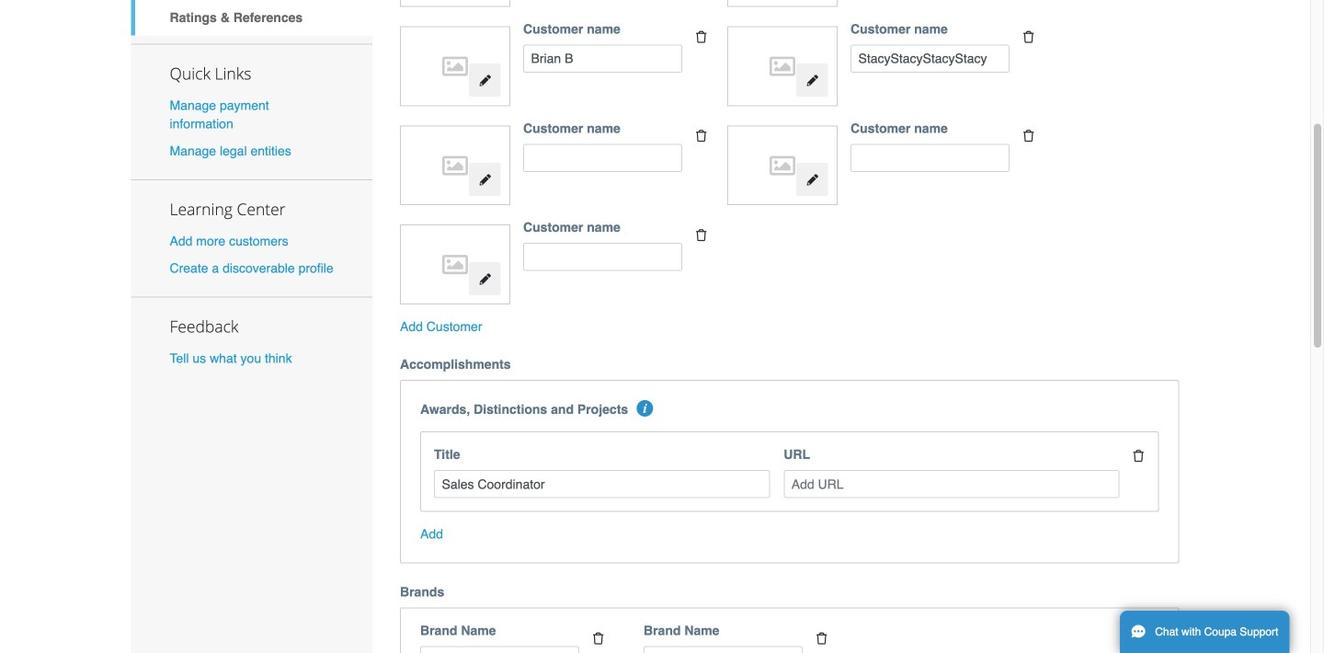 Task type: vqa. For each thing, say whether or not it's contained in the screenshot.
Add URL text box
yes



Task type: describe. For each thing, give the bounding box(es) containing it.
additional information image
[[637, 400, 654, 417]]

Add URL text field
[[784, 470, 1120, 498]]

Add title text field
[[434, 470, 770, 498]]



Task type: locate. For each thing, give the bounding box(es) containing it.
change image image
[[479, 74, 492, 87], [806, 74, 819, 87], [479, 173, 492, 186], [806, 173, 819, 186], [479, 273, 492, 286]]

None text field
[[851, 45, 1010, 73], [523, 144, 683, 172], [523, 243, 683, 271], [644, 646, 803, 653], [851, 45, 1010, 73], [523, 144, 683, 172], [523, 243, 683, 271], [644, 646, 803, 653]]

logo image
[[410, 36, 501, 97], [737, 36, 829, 97], [410, 135, 501, 196], [737, 135, 829, 196], [410, 234, 501, 295]]

None text field
[[523, 45, 683, 73], [851, 144, 1010, 172], [420, 646, 580, 653], [523, 45, 683, 73], [851, 144, 1010, 172], [420, 646, 580, 653]]



